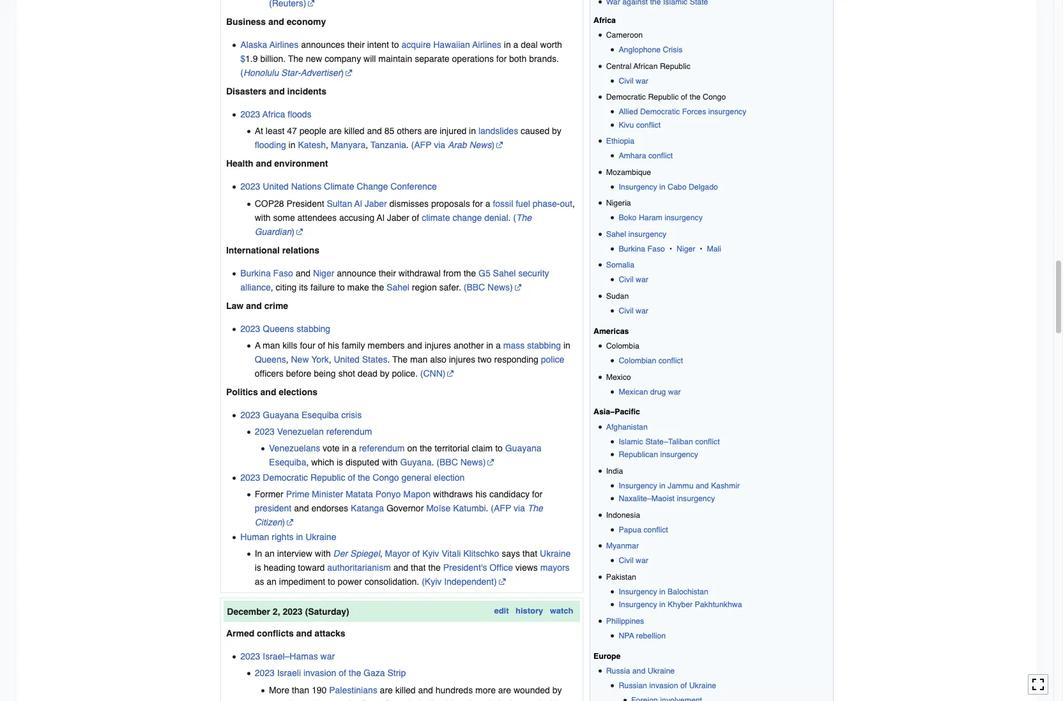 Task type: locate. For each thing, give the bounding box(es) containing it.
0 horizontal spatial with
[[255, 213, 271, 223]]

united inside a man kills four of his family members and injures another in a mass stabbing in queens , new york , united states . the man also injures two responding police officers before being shot dead by police. (cnn)
[[334, 355, 360, 365]]

insurgency inside the mozambique insurgency in cabo delgado
[[619, 183, 658, 192]]

0 vertical spatial (
[[241, 68, 244, 78]]

united up cop28
[[263, 182, 289, 192]]

to
[[392, 40, 399, 50], [338, 282, 345, 293], [496, 444, 503, 454], [328, 578, 335, 588]]

1 horizontal spatial burkina
[[619, 245, 646, 254]]

civil war link
[[619, 77, 649, 85], [619, 276, 649, 285], [619, 307, 649, 316], [619, 557, 649, 566]]

2023 venezuelan referendum
[[255, 427, 372, 437]]

al right accusing
[[377, 213, 385, 223]]

0 vertical spatial united
[[263, 182, 289, 192]]

operations
[[452, 54, 494, 64]]

0 vertical spatial niger
[[677, 245, 696, 254]]

1 horizontal spatial sahel
[[493, 268, 516, 278]]

congo up forces
[[703, 93, 726, 102]]

1 horizontal spatial killed
[[396, 686, 416, 696]]

0 vertical spatial via
[[434, 140, 446, 151]]

2 • from the left
[[700, 245, 703, 254]]

invasion inside the "december 2" 'region'
[[304, 669, 336, 679]]

stabbing inside a man kills four of his family members and injures another in a mass stabbing in queens , new york , united states . the man also injures two responding police officers before being shot dead by police. (cnn)
[[527, 341, 561, 351]]

2023 israeli invasion of the gaza strip
[[255, 669, 406, 679]]

1 vertical spatial guayana
[[506, 444, 542, 454]]

says
[[502, 549, 520, 560]]

0 vertical spatial niger link
[[677, 245, 696, 254]]

disasters and incidents
[[226, 86, 327, 97]]

russian
[[619, 682, 648, 691]]

by right wounded
[[553, 686, 562, 696]]

1 horizontal spatial •
[[700, 245, 703, 254]]

niger up "failure"
[[313, 268, 335, 278]]

1 horizontal spatial (
[[514, 213, 517, 223]]

worth
[[541, 40, 562, 50]]

war for myanmar civil war
[[636, 557, 649, 566]]

police.
[[392, 369, 418, 379]]

0 horizontal spatial invasion
[[304, 669, 336, 679]]

republic for 2023 democratic republic of the congo general election
[[311, 473, 346, 483]]

by inside a man kills four of his family members and injures another in a mass stabbing in queens , new york , united states . the man also injures two responding police officers before being shot dead by police. (cnn)
[[380, 369, 390, 379]]

human
[[241, 533, 269, 543]]

by right dead
[[380, 369, 390, 379]]

guayana esequiba
[[269, 444, 542, 468]]

ukraine for human rights in ukraine
[[306, 533, 337, 543]]

insurgency inside "asia−pacific afghanistan islamic state–taliban conflict republican insurgency"
[[661, 451, 699, 460]]

mass stabbing link
[[504, 341, 561, 351]]

2023 for 2023 israel–hamas war
[[241, 652, 260, 663]]

1 vertical spatial referendum
[[359, 444, 405, 454]]

) down landslides
[[492, 140, 495, 151]]

0 vertical spatial congo
[[703, 93, 726, 102]]

the inside the guardian
[[517, 213, 532, 223]]

2023 up at
[[241, 109, 260, 120]]

the left g5 at top left
[[464, 268, 476, 278]]

0 vertical spatial stabbing
[[297, 324, 331, 334]]

killed down strip
[[396, 686, 416, 696]]

climate change denial link
[[422, 213, 509, 223]]

1 horizontal spatial al
[[377, 213, 385, 223]]

esequiba up 2023 venezuelan referendum
[[302, 410, 339, 421]]

0 horizontal spatial via
[[434, 140, 446, 151]]

1 vertical spatial man
[[410, 355, 428, 365]]

1 vertical spatial republic
[[649, 93, 679, 102]]

g5 sahel link
[[479, 268, 516, 278]]

also
[[430, 355, 447, 365]]

general
[[402, 473, 432, 483]]

being
[[314, 369, 336, 379]]

1 horizontal spatial for
[[497, 54, 507, 64]]

others
[[397, 126, 422, 136]]

news)
[[488, 282, 513, 293], [461, 458, 486, 468]]

. inside former prime minister matata ponyo mapon withdraws his candidacy for president and endorses katanga governor moïse katumbi .
[[486, 504, 489, 514]]

injures down another
[[449, 355, 476, 365]]

niger link up "failure"
[[313, 268, 335, 278]]

4 insurgency from the top
[[619, 601, 658, 610]]

1 vertical spatial that
[[411, 563, 426, 574]]

war inside sudan civil war
[[636, 307, 649, 316]]

ukraine
[[306, 533, 337, 543], [540, 549, 571, 560], [648, 667, 675, 676], [690, 682, 717, 691]]

burkina faso link for and
[[241, 268, 293, 278]]

in inside india insurgency in jammu and kashmir naxalite–maoist insurgency
[[660, 482, 666, 491]]

1 civil from the top
[[619, 77, 634, 85]]

0 vertical spatial africa
[[594, 16, 616, 25]]

democratic up allied at the right of the page
[[607, 93, 646, 102]]

insurgency in balochistan link
[[619, 588, 709, 597]]

alliance
[[241, 282, 271, 293]]

2023 africa floods
[[241, 109, 312, 120]]

1 vertical spatial for
[[473, 199, 483, 209]]

war inside myanmar civil war
[[636, 557, 649, 566]]

attendees
[[298, 213, 337, 223]]

gaza
[[364, 669, 385, 679]]

killed up manyara link
[[344, 126, 365, 136]]

(bbc news) link down g5 sahel link at the left top
[[464, 282, 522, 293]]

( inside 'alaska airlines announces their intent to acquire hawaiian airlines in a deal worth $ 1.9 billion. the new company will maintain separate operations for both brands. ( honolulu star-advertiser )'
[[241, 68, 244, 78]]

0 horizontal spatial news)
[[461, 458, 486, 468]]

. down fossil
[[509, 213, 511, 223]]

insurgency for india
[[619, 482, 658, 491]]

colombia
[[607, 342, 640, 351]]

faso down the sahel insurgency "link"
[[648, 245, 666, 254]]

their inside 'alaska airlines announces their intent to acquire hawaiian airlines in a deal worth $ 1.9 billion. the new company will maintain separate operations for both brands. ( honolulu star-advertiser )'
[[348, 40, 365, 50]]

0 horizontal spatial congo
[[373, 473, 399, 483]]

are right more
[[499, 686, 511, 696]]

2 vertical spatial sahel
[[387, 282, 410, 293]]

0 horizontal spatial killed
[[344, 126, 365, 136]]

governor
[[387, 504, 424, 514]]

naxalite–maoist
[[619, 495, 675, 504]]

0 vertical spatial is
[[337, 458, 343, 468]]

a man kills four of his family members and injures another in a mass stabbing in queens , new york , united states . the man also injures two responding police officers before being shot dead by police. (cnn)
[[255, 341, 571, 379]]

republic down crisis in the top of the page
[[660, 62, 691, 71]]

caused
[[521, 126, 550, 136]]

0 vertical spatial (afp
[[411, 140, 432, 151]]

, inside , with some attendees accusing al jaber of
[[573, 199, 575, 209]]

sahel down boko
[[607, 230, 627, 239]]

for up climate change denial .
[[473, 199, 483, 209]]

1 vertical spatial burkina faso link
[[241, 268, 293, 278]]

war up americas colombia colombian conflict on the right of page
[[636, 307, 649, 316]]

0 horizontal spatial man
[[263, 341, 280, 351]]

and inside in an interview with der spiegel , mayor of kyiv vitali klitschko says that ukraine is heading toward authoritarianism and that the president's office views mayors as an impediment to power consolidation. (kyiv independent)
[[394, 563, 409, 574]]

1 horizontal spatial via
[[514, 504, 525, 514]]

somalia civil war
[[607, 261, 649, 285]]

1 vertical spatial congo
[[373, 473, 399, 483]]

4 civil from the top
[[619, 557, 634, 566]]

palestinians link
[[329, 686, 378, 696]]

killed for palestinians
[[396, 686, 416, 696]]

with inside , with some attendees accusing al jaber of
[[255, 213, 271, 223]]

insurgency up philippines
[[619, 601, 658, 610]]

which
[[311, 458, 334, 468]]

killed inside at least 47 people are killed and 85 others are injured in landslides caused by flooding in katesh , manyara , tanzania . (afp via arab news )
[[344, 126, 365, 136]]

0 horizontal spatial •
[[670, 245, 673, 254]]

• left mali
[[700, 245, 703, 254]]

1 vertical spatial niger
[[313, 268, 335, 278]]

civil inside myanmar civil war
[[619, 557, 634, 566]]

guayana down politics and elections in the left of the page
[[263, 410, 299, 421]]

0 vertical spatial news)
[[488, 282, 513, 293]]

1 horizontal spatial africa
[[594, 16, 616, 25]]

international relations
[[226, 245, 320, 255]]

of inside a man kills four of his family members and injures another in a mass stabbing in queens , new york , united states . the man also injures two responding police officers before being shot dead by police. (cnn)
[[318, 341, 326, 351]]

and inside at least 47 people are killed and 85 others are injured in landslides caused by flooding in katesh , manyara , tanzania . (afp via arab news )
[[367, 126, 382, 136]]

insurgency down the jammu
[[677, 495, 715, 504]]

by right caused
[[552, 126, 562, 136]]

amhara
[[619, 152, 647, 161]]

in up naxalite–maoist insurgency link
[[660, 482, 666, 491]]

in right vote
[[342, 444, 349, 454]]

insurgency inside democratic republic of the congo allied democratic forces insurgency kivu conflict
[[709, 108, 747, 116]]

0 vertical spatial guayana
[[263, 410, 299, 421]]

0 horizontal spatial africa
[[263, 109, 285, 120]]

insurgency down haram
[[629, 230, 667, 239]]

niger link for and
[[313, 268, 335, 278]]

crisis
[[663, 45, 683, 54]]

al up accusing
[[355, 199, 362, 209]]

civil down sudan
[[619, 307, 634, 316]]

in inside 'alaska airlines announces their intent to acquire hawaiian airlines in a deal worth $ 1.9 billion. the new company will maintain separate operations for both brands. ( honolulu star-advertiser )'
[[504, 40, 511, 50]]

the up star-
[[288, 54, 304, 64]]

conflict inside americas colombia colombian conflict
[[659, 357, 683, 366]]

republic inside democratic republic of the congo allied democratic forces insurgency kivu conflict
[[649, 93, 679, 102]]

insurgency up 'sahel insurgency burkina faso • niger • mali'
[[665, 214, 703, 223]]

0 vertical spatial that
[[523, 549, 538, 560]]

der
[[333, 549, 348, 560]]

npa
[[619, 632, 635, 641]]

. inside a man kills four of his family members and injures another in a mass stabbing in queens , new york , united states . the man also injures two responding police officers before being shot dead by police. (cnn)
[[388, 355, 390, 365]]

crime
[[265, 301, 288, 311]]

stabbing up 'police' link
[[527, 341, 561, 351]]

) down company
[[341, 68, 344, 78]]

ethiopia link
[[607, 137, 635, 146]]

myanmar
[[607, 542, 639, 551]]

0 vertical spatial invasion
[[304, 669, 336, 679]]

2023 for 2023 democratic republic of the congo general election
[[241, 473, 260, 483]]

1 horizontal spatial his
[[476, 490, 487, 500]]

0 vertical spatial (bbc
[[464, 282, 485, 293]]

burkina inside 'sahel insurgency burkina faso • niger • mali'
[[619, 245, 646, 254]]

with inside in an interview with der spiegel , mayor of kyiv vitali klitschko says that ukraine is heading toward authoritarianism and that the president's office views mayors as an impediment to power consolidation. (kyiv independent)
[[315, 549, 331, 560]]

1 horizontal spatial niger link
[[677, 245, 696, 254]]

1 vertical spatial sahel
[[493, 268, 516, 278]]

2023 for 2023 venezuelan referendum
[[255, 427, 275, 437]]

republican insurgency link
[[619, 451, 699, 460]]

in right the rights
[[296, 533, 303, 543]]

2 vertical spatial by
[[553, 686, 562, 696]]

1 vertical spatial (bbc news) link
[[437, 458, 495, 468]]

conflict right kivu
[[637, 121, 661, 130]]

insurgency down islamic state–taliban conflict link
[[661, 451, 699, 460]]

1 horizontal spatial niger
[[677, 245, 696, 254]]

insurgency down mozambique
[[619, 183, 658, 192]]

$ link
[[241, 54, 246, 64]]

venezuelans vote in a referendum on the territorial claim to
[[269, 444, 506, 454]]

a left fossil
[[486, 199, 491, 209]]

and up alaska airlines link
[[269, 17, 284, 27]]

guayana right claim at the left bottom of page
[[506, 444, 542, 454]]

civil war link down sudan
[[619, 307, 649, 316]]

health and environment
[[226, 159, 328, 169]]

1 vertical spatial is
[[255, 563, 261, 574]]

sudan civil war
[[607, 292, 649, 316]]

war inside central african republic civil war
[[636, 77, 649, 85]]

2 horizontal spatial for
[[532, 490, 543, 500]]

hundreds
[[436, 686, 473, 696]]

1 horizontal spatial invasion
[[650, 682, 679, 691]]

, down people
[[326, 140, 329, 151]]

minister
[[312, 490, 343, 500]]

of inside democratic republic of the congo allied democratic forces insurgency kivu conflict
[[681, 93, 688, 102]]

1 horizontal spatial congo
[[703, 93, 726, 102]]

2023 up venezuelans
[[255, 427, 275, 437]]

conflict inside indonesia papua conflict
[[644, 526, 669, 535]]

1 vertical spatial his
[[476, 490, 487, 500]]

ukraine inside in an interview with der spiegel , mayor of kyiv vitali klitschko says that ukraine is heading toward authoritarianism and that the president's office views mayors as an impediment to power consolidation. (kyiv independent)
[[540, 549, 571, 560]]

before
[[286, 369, 312, 379]]

and right the jammu
[[696, 482, 709, 491]]

india insurgency in jammu and kashmir naxalite–maoist insurgency
[[607, 467, 740, 504]]

1 vertical spatial burkina
[[241, 268, 271, 278]]

2023 for 2023 israeli invasion of the gaza strip
[[255, 669, 275, 679]]

(bbc down territorial
[[437, 458, 458, 468]]

0 vertical spatial with
[[255, 213, 271, 223]]

in left cabo
[[660, 183, 666, 192]]

1 horizontal spatial burkina faso link
[[619, 245, 666, 254]]

its
[[299, 282, 308, 293]]

alaska
[[241, 40, 267, 50]]

a inside 'alaska airlines announces their intent to acquire hawaiian airlines in a deal worth $ 1.9 billion. the new company will maintain separate operations for both brands. ( honolulu star-advertiser )'
[[514, 40, 519, 50]]

the down fuel
[[517, 213, 532, 223]]

ukraine for europe russia and ukraine
[[648, 667, 675, 676]]

injures
[[425, 341, 451, 351], [449, 355, 476, 365]]

war for 2023 israel–hamas war
[[321, 652, 335, 663]]

a left the deal
[[514, 40, 519, 50]]

1 vertical spatial their
[[379, 268, 396, 278]]

2023 democratic republic of the congo general election
[[241, 473, 465, 483]]

(cnn)
[[421, 369, 446, 379]]

sahel
[[607, 230, 627, 239], [493, 268, 516, 278], [387, 282, 410, 293]]

1 vertical spatial invasion
[[650, 682, 679, 691]]

0 horizontal spatial burkina faso link
[[241, 268, 293, 278]]

. down others
[[406, 140, 409, 151]]

1 vertical spatial stabbing
[[527, 341, 561, 351]]

faso
[[648, 245, 666, 254], [273, 268, 293, 278]]

) inside 'alaska airlines announces their intent to acquire hawaiian airlines in a deal worth $ 1.9 billion. the new company will maintain separate operations for both brands. ( honolulu star-advertiser )'
[[341, 68, 344, 78]]

insurgency inside nigeria boko haram insurgency
[[665, 214, 703, 223]]

2 horizontal spatial sahel
[[607, 230, 627, 239]]

queens up kills at the top left of page
[[263, 324, 294, 334]]

ponyo
[[376, 490, 401, 500]]

(cnn) link
[[421, 369, 455, 379]]

airlines up billion.
[[270, 40, 299, 50]]

1 horizontal spatial united
[[334, 355, 360, 365]]

climate
[[422, 213, 450, 223]]

0 vertical spatial al
[[355, 199, 362, 209]]

burkina faso link up alliance
[[241, 268, 293, 278]]

2023 for 2023 queens stabbing
[[241, 324, 260, 334]]

sahel link
[[387, 282, 410, 293]]

security
[[519, 268, 550, 278]]

civil down myanmar at the bottom of the page
[[619, 557, 634, 566]]

politics and elections
[[226, 387, 318, 398]]

1 horizontal spatial stabbing
[[527, 341, 561, 351]]

war inside somalia civil war
[[636, 276, 649, 285]]

2 insurgency from the top
[[619, 482, 658, 491]]

russian invasion of ukraine
[[619, 682, 717, 691]]

their up company
[[348, 40, 365, 50]]

fullscreen image
[[1032, 679, 1045, 692]]

tanzania link
[[371, 140, 406, 151]]

insurgency inside india insurgency in jammu and kashmir naxalite–maoist insurgency
[[619, 482, 658, 491]]

his inside a man kills four of his family members and injures another in a mass stabbing in queens , new york , united states . the man also injures two responding police officers before being shot dead by police. (cnn)
[[328, 341, 339, 351]]

matata ponyo mapon link
[[346, 490, 431, 500]]

and up russian at the right bottom of the page
[[633, 667, 646, 676]]

2 vertical spatial for
[[532, 490, 543, 500]]

1 vertical spatial africa
[[263, 109, 285, 120]]

queens inside a man kills four of his family members and injures another in a mass stabbing in queens , new york , united states . the man also injures two responding police officers before being shot dead by police. (cnn)
[[255, 355, 286, 365]]

the inside in an interview with der spiegel , mayor of kyiv vitali klitschko says that ukraine is heading toward authoritarianism and that the president's office views mayors as an impediment to power consolidation. (kyiv independent)
[[429, 563, 441, 574]]

and right members
[[408, 341, 423, 351]]

europe russia and ukraine
[[594, 652, 675, 676]]

a
[[514, 40, 519, 50], [486, 199, 491, 209], [496, 341, 501, 351], [352, 444, 357, 454]]

0 vertical spatial burkina faso link
[[619, 245, 666, 254]]

2023 guayana esequiba crisis link
[[241, 410, 362, 421]]

the up (kyiv on the left bottom of the page
[[429, 563, 441, 574]]

0 horizontal spatial his
[[328, 341, 339, 351]]

of right russian at the right bottom of the page
[[681, 682, 687, 691]]

civil war link down the african
[[619, 77, 649, 85]]

, left which
[[307, 458, 309, 468]]

(bbc news) link down territorial
[[437, 458, 495, 468]]

civil inside sudan civil war
[[619, 307, 634, 316]]

claim
[[472, 444, 493, 454]]

stabbing up the four
[[297, 324, 331, 334]]

the inside 'region'
[[349, 669, 361, 679]]

in
[[255, 549, 262, 560]]

anglophone
[[619, 45, 661, 54]]

1 horizontal spatial that
[[523, 549, 538, 560]]

power
[[338, 578, 362, 588]]

russian invasion of ukraine link
[[619, 682, 717, 691]]

esequiba inside the guayana esequiba
[[269, 458, 307, 468]]

ukraine inside europe russia and ukraine
[[648, 667, 675, 676]]

congo inside democratic republic of the congo allied democratic forces insurgency kivu conflict
[[703, 93, 726, 102]]

for inside former prime minister matata ponyo mapon withdraws his candidacy for president and endorses katanga governor moïse katumbi .
[[532, 490, 543, 500]]

war down myanmar at the bottom of the page
[[636, 557, 649, 566]]

1 horizontal spatial their
[[379, 268, 396, 278]]

1 horizontal spatial (afp
[[491, 504, 512, 514]]

are right others
[[425, 126, 437, 136]]

killed inside the "december 2" 'region'
[[396, 686, 416, 696]]

1 insurgency from the top
[[619, 183, 658, 192]]

0 vertical spatial faso
[[648, 245, 666, 254]]

war right drug
[[669, 388, 681, 397]]

via inside at least 47 people are killed and 85 others are injured in landslides caused by flooding in katesh , manyara , tanzania . (afp via arab news )
[[434, 140, 446, 151]]

star-
[[281, 68, 301, 78]]

0 vertical spatial by
[[552, 126, 562, 136]]

0 vertical spatial for
[[497, 54, 507, 64]]

civil inside somalia civil war
[[619, 276, 634, 285]]

to left power
[[328, 578, 335, 588]]

man right 'a'
[[263, 341, 280, 351]]

republic down which
[[311, 473, 346, 483]]

1 horizontal spatial man
[[410, 355, 428, 365]]

news) down g5 sahel link at the left top
[[488, 282, 513, 293]]

war inside the "december 2" 'region'
[[321, 652, 335, 663]]

of inside in an interview with der spiegel , mayor of kyiv vitali klitschko says that ukraine is heading toward authoritarianism and that the president's office views mayors as an impediment to power consolidation. (kyiv independent)
[[413, 549, 420, 560]]

2023
[[241, 109, 260, 120], [241, 182, 260, 192], [241, 324, 260, 334], [241, 410, 260, 421], [255, 427, 275, 437], [241, 473, 260, 483], [241, 652, 260, 663], [255, 669, 275, 679]]

and down mayor
[[394, 563, 409, 574]]

sultan
[[327, 199, 352, 209]]

republic up allied democratic forces insurgency 'link'
[[649, 93, 679, 102]]

africa up 'cameroon'
[[594, 16, 616, 25]]

republic inside central african republic civil war
[[660, 62, 691, 71]]

niger left mali link
[[677, 245, 696, 254]]

with down cop28
[[255, 213, 271, 223]]

and inside india insurgency in jammu and kashmir naxalite–maoist insurgency
[[696, 482, 709, 491]]

niger link left mali link
[[677, 245, 696, 254]]

jaber down change
[[365, 199, 387, 209]]

and down prime
[[294, 504, 309, 514]]

1 vertical spatial esequiba
[[269, 458, 307, 468]]

3 insurgency from the top
[[619, 588, 658, 597]]

. inside at least 47 people are killed and 85 others are injured in landslides caused by flooding in katesh , manyara , tanzania . (afp via arab news )
[[406, 140, 409, 151]]

2 civil from the top
[[619, 276, 634, 285]]

( down "$" 'link'
[[241, 68, 244, 78]]

in up two
[[487, 341, 494, 351]]

ukraine for russian invasion of ukraine
[[690, 682, 717, 691]]

kivu conflict link
[[619, 121, 661, 130]]

his up katumbi
[[476, 490, 487, 500]]

(afp down others
[[411, 140, 432, 151]]

3 civil from the top
[[619, 307, 634, 316]]

disputed
[[346, 458, 380, 468]]

queens
[[263, 324, 294, 334], [255, 355, 286, 365]]

0 horizontal spatial airlines
[[270, 40, 299, 50]]

0 vertical spatial republic
[[660, 62, 691, 71]]

1 horizontal spatial guayana
[[506, 444, 542, 454]]

1 vertical spatial faso
[[273, 268, 293, 278]]

of down cop28 president sultan al jaber dismisses proposals for a fossil fuel phase-out
[[412, 213, 420, 223]]

mozambique
[[607, 168, 652, 177]]

his up 'york'
[[328, 341, 339, 351]]

with down venezuelans vote in a referendum on the territorial claim to
[[382, 458, 398, 468]]

esequiba down venezuelans
[[269, 458, 307, 468]]

0 horizontal spatial niger
[[313, 268, 335, 278]]

conflict
[[637, 121, 661, 130], [649, 152, 673, 161], [659, 357, 683, 366], [696, 438, 720, 447], [644, 526, 669, 535]]

katanga link
[[351, 504, 384, 514]]



Task type: describe. For each thing, give the bounding box(es) containing it.
philippines link
[[607, 618, 645, 626]]

sahel inside 'sahel insurgency burkina faso • niger • mali'
[[607, 230, 627, 239]]

ukraine link
[[540, 549, 571, 560]]

four
[[300, 341, 316, 351]]

1 vertical spatial (
[[514, 213, 517, 223]]

2 horizontal spatial with
[[382, 458, 398, 468]]

1 vertical spatial democratic
[[641, 108, 680, 116]]

in inside the mozambique insurgency in cabo delgado
[[660, 183, 666, 192]]

authoritarianism link
[[328, 563, 391, 574]]

war inside mexico mexican drug war
[[669, 388, 681, 397]]

war for somalia civil war
[[636, 276, 649, 285]]

is inside in an interview with der spiegel , mayor of kyiv vitali klitschko says that ukraine is heading toward authoritarianism and that the president's office views mayors as an impediment to power consolidation. (kyiv independent)
[[255, 563, 261, 574]]

mali link
[[707, 245, 722, 254]]

guayana esequiba link
[[269, 444, 542, 468]]

papua conflict link
[[619, 526, 669, 535]]

jammu
[[668, 482, 694, 491]]

and inside former prime minister matata ponyo mapon withdraws his candidacy for president and endorses katanga governor moïse katumbi .
[[294, 504, 309, 514]]

of inside the "december 2" 'region'
[[339, 669, 346, 679]]

advertiser
[[301, 68, 341, 78]]

central
[[607, 62, 632, 71]]

arab
[[448, 140, 467, 151]]

0 vertical spatial injures
[[425, 341, 451, 351]]

niger link for •
[[677, 245, 696, 254]]

alaska airlines link
[[241, 40, 299, 50]]

for inside 'alaska airlines announces their intent to acquire hawaiian airlines in a deal worth $ 1.9 billion. the new company will maintain separate operations for both brands. ( honolulu star-advertiser )'
[[497, 54, 507, 64]]

president link
[[255, 504, 292, 514]]

republican
[[619, 451, 659, 460]]

the right on
[[420, 444, 432, 454]]

2023 israeli invasion of the gaza strip link
[[255, 669, 406, 679]]

. up "election"
[[432, 458, 434, 468]]

al inside , with some attendees accusing al jaber of
[[377, 213, 385, 223]]

npa rebellion link
[[619, 632, 666, 641]]

0 horizontal spatial sahel
[[387, 282, 410, 293]]

0 horizontal spatial faso
[[273, 268, 293, 278]]

in down 47
[[289, 140, 296, 151]]

guyana link
[[401, 458, 432, 468]]

2 vertical spatial democratic
[[263, 473, 308, 483]]

and up the 2023 africa floods link
[[269, 86, 285, 97]]

and inside a man kills four of his family members and injures another in a mass stabbing in queens , new york , united states . the man also injures two responding police officers before being shot dead by police. (cnn)
[[408, 341, 423, 351]]

business
[[226, 17, 266, 27]]

1 vertical spatial via
[[514, 504, 525, 514]]

to inside in an interview with der spiegel , mayor of kyiv vitali klitschko says that ukraine is heading toward authoritarianism and that the president's office views mayors as an impediment to power consolidation. (kyiv independent)
[[328, 578, 335, 588]]

insurgency for pakistan
[[619, 588, 658, 597]]

december 2, 2023 (saturday)
[[227, 607, 350, 617]]

in up insurgency in khyber pakhtunkhwa link
[[660, 588, 666, 597]]

armed conflicts and attacks
[[226, 629, 346, 639]]

matata
[[346, 490, 373, 500]]

0 horizontal spatial (bbc
[[437, 458, 458, 468]]

toward
[[298, 563, 325, 574]]

4 civil war link from the top
[[619, 557, 649, 566]]

his inside former prime minister matata ponyo mapon withdraws his candidacy for president and endorses katanga governor moïse katumbi .
[[476, 490, 487, 500]]

flooding
[[255, 140, 286, 151]]

) down some
[[292, 227, 295, 237]]

and up its on the top of the page
[[296, 268, 311, 278]]

europe
[[594, 652, 621, 661]]

to right claim at the left bottom of page
[[496, 444, 503, 454]]

allied democratic forces insurgency link
[[619, 108, 747, 116]]

1 airlines from the left
[[270, 40, 299, 50]]

the down disputed
[[358, 473, 370, 483]]

of up matata
[[348, 473, 355, 483]]

civil for myanmar
[[619, 557, 634, 566]]

0 horizontal spatial guayana
[[263, 410, 299, 421]]

israeli
[[277, 669, 301, 679]]

1 horizontal spatial is
[[337, 458, 343, 468]]

war for sudan civil war
[[636, 307, 649, 316]]

new
[[291, 355, 309, 365]]

insurgency for mozambique
[[619, 183, 658, 192]]

0 horizontal spatial for
[[473, 199, 483, 209]]

the down burkina faso and niger announce their withdrawal from the g5 sahel
[[372, 282, 384, 293]]

0 vertical spatial esequiba
[[302, 410, 339, 421]]

mayor
[[385, 549, 410, 560]]

a inside a man kills four of his family members and injures another in a mass stabbing in queens , new york , united states . the man also injures two responding police officers before being shot dead by police. (cnn)
[[496, 341, 501, 351]]

out
[[560, 199, 573, 209]]

interview
[[277, 549, 313, 560]]

, left citing
[[271, 282, 273, 293]]

jaber inside , with some attendees accusing al jaber of
[[387, 213, 410, 223]]

insurgency inside india insurgency in jammu and kashmir naxalite–maoist insurgency
[[677, 495, 715, 504]]

on
[[407, 444, 417, 454]]

papua
[[619, 526, 642, 535]]

klitschko
[[464, 549, 499, 560]]

by inside the "december 2" 'region'
[[553, 686, 562, 696]]

killed for people
[[344, 126, 365, 136]]

are up manyara link
[[329, 126, 342, 136]]

somalia
[[607, 261, 635, 270]]

phase-
[[533, 199, 560, 209]]

the inside a man kills four of his family members and injures another in a mass stabbing in queens , new york , united states . the man also injures two responding police officers before being shot dead by police. (cnn)
[[393, 355, 408, 365]]

) inside at least 47 people are killed and 85 others are injured in landslides caused by flooding in katesh , manyara , tanzania . (afp via arab news )
[[492, 140, 495, 151]]

niger inside 'sahel insurgency burkina faso • niger • mali'
[[677, 245, 696, 254]]

3 civil war link from the top
[[619, 307, 649, 316]]

civil for somalia
[[619, 276, 634, 285]]

) up the rights
[[282, 518, 285, 528]]

and down alliance
[[246, 301, 262, 311]]

in an interview with der spiegel , mayor of kyiv vitali klitschko says that ukraine is heading toward authoritarianism and that the president's office views mayors as an impediment to power consolidation. (kyiv independent)
[[255, 549, 571, 588]]

region
[[412, 282, 437, 293]]

2 civil war link from the top
[[619, 276, 649, 285]]

to inside 'alaska airlines announces their intent to acquire hawaiian airlines in a deal worth $ 1.9 billion. the new company will maintain separate operations for both brands. ( honolulu star-advertiser )'
[[392, 40, 399, 50]]

separate
[[415, 54, 450, 64]]

to left make
[[338, 282, 345, 293]]

former
[[255, 490, 284, 500]]

climate
[[324, 182, 354, 192]]

state–taliban
[[646, 438, 694, 447]]

intent
[[367, 40, 389, 50]]

1 vertical spatial news)
[[461, 458, 486, 468]]

2023 guayana esequiba crisis
[[241, 410, 362, 421]]

1 civil war link from the top
[[619, 77, 649, 85]]

0 vertical spatial referendum
[[327, 427, 372, 437]]

climate change denial .
[[422, 213, 514, 223]]

$
[[241, 54, 246, 64]]

the inside the citizen
[[528, 504, 543, 514]]

and left 'attacks'
[[296, 629, 312, 639]]

, left new
[[286, 355, 289, 365]]

1 vertical spatial (afp
[[491, 504, 512, 514]]

0 vertical spatial queens
[[263, 324, 294, 334]]

2023 for 2023 africa floods
[[241, 109, 260, 120]]

announces
[[301, 40, 345, 50]]

, with some attendees accusing al jaber of
[[255, 199, 575, 223]]

1 horizontal spatial (bbc
[[464, 282, 485, 293]]

from
[[444, 268, 461, 278]]

1 vertical spatial injures
[[449, 355, 476, 365]]

2 airlines from the left
[[473, 40, 502, 50]]

indonesia papua conflict
[[607, 511, 669, 535]]

republic for central african republic civil war
[[660, 62, 691, 71]]

insurgency inside 'sahel insurgency burkina faso • niger • mali'
[[629, 230, 667, 239]]

conflict inside democratic republic of the congo allied democratic forces insurgency kivu conflict
[[637, 121, 661, 130]]

americas
[[594, 327, 629, 336]]

new york link
[[291, 355, 329, 365]]

a up disputed
[[352, 444, 357, 454]]

0 vertical spatial (bbc news) link
[[464, 282, 522, 293]]

guayana inside the guayana esequiba
[[506, 444, 542, 454]]

0 horizontal spatial stabbing
[[297, 324, 331, 334]]

katanga
[[351, 504, 384, 514]]

queens link
[[255, 355, 286, 365]]

boko haram insurgency link
[[619, 214, 703, 223]]

, up the being
[[329, 355, 332, 365]]

vitali klitschko link
[[442, 549, 499, 560]]

the inside 'alaska airlines announces their intent to acquire hawaiian airlines in a deal worth $ 1.9 billion. the new company will maintain separate operations for both brands. ( honolulu star-advertiser )'
[[288, 54, 304, 64]]

, left tanzania link at the left top
[[366, 140, 368, 151]]

are down strip
[[380, 686, 393, 696]]

burkina faso link for •
[[619, 245, 666, 254]]

philippines npa rebellion
[[607, 618, 666, 641]]

manyara
[[331, 140, 366, 151]]

1 • from the left
[[670, 245, 673, 254]]

0 vertical spatial man
[[263, 341, 280, 351]]

the guardian
[[255, 213, 532, 237]]

2023 for 2023 guayana esequiba crisis
[[241, 410, 260, 421]]

and left hundreds
[[418, 686, 433, 696]]

0 vertical spatial democratic
[[607, 93, 646, 102]]

venezuelans
[[269, 444, 320, 454]]

(afp inside at least 47 people are killed and 85 others are injured in landslides caused by flooding in katesh , manyara , tanzania . (afp via arab news )
[[411, 140, 432, 151]]

at
[[255, 126, 263, 136]]

0 horizontal spatial united
[[263, 182, 289, 192]]

by inside at least 47 people are killed and 85 others are injured in landslides caused by flooding in katesh , manyara , tanzania . (afp via arab news )
[[552, 126, 562, 136]]

human rights in ukraine
[[241, 533, 337, 543]]

in up news at the top left of the page
[[469, 126, 476, 136]]

civil inside central african republic civil war
[[619, 77, 634, 85]]

and down flooding link
[[256, 159, 272, 169]]

history
[[516, 607, 544, 616]]

fossil
[[493, 199, 514, 209]]

0 horizontal spatial burkina
[[241, 268, 271, 278]]

conflict inside "asia−pacific afghanistan islamic state–taliban conflict republican insurgency"
[[696, 438, 720, 447]]

civil for sudan
[[619, 307, 634, 316]]

denial
[[485, 213, 509, 223]]

2023 for 2023 united nations climate change conference
[[241, 182, 260, 192]]

landslides
[[479, 126, 519, 136]]

allied
[[619, 108, 638, 116]]

and inside europe russia and ukraine
[[633, 667, 646, 676]]

0 vertical spatial jaber
[[365, 199, 387, 209]]

palestinians
[[329, 686, 378, 696]]

of inside , with some attendees accusing al jaber of
[[412, 213, 420, 223]]

vitali
[[442, 549, 461, 560]]

insurgency in jammu and kashmir link
[[619, 482, 740, 491]]

, inside in an interview with der spiegel , mayor of kyiv vitali klitschko says that ukraine is heading toward authoritarianism and that the president's office views mayors as an impediment to power consolidation. (kyiv independent)
[[380, 549, 383, 560]]

in up police
[[564, 341, 571, 351]]

and down officers
[[261, 387, 276, 398]]

change
[[453, 213, 482, 223]]

members
[[368, 341, 405, 351]]

conflicts
[[257, 629, 294, 639]]

mexico
[[607, 373, 631, 382]]

states
[[362, 355, 388, 365]]

conflict inside ethiopia amhara conflict
[[649, 152, 673, 161]]

moïse
[[427, 504, 451, 514]]

manyara link
[[331, 140, 366, 151]]

africa inside africa cameroon anglophone crisis
[[594, 16, 616, 25]]

47
[[287, 126, 297, 136]]

prime
[[286, 490, 310, 500]]

the inside democratic republic of the congo allied democratic forces insurgency kivu conflict
[[690, 93, 701, 102]]

americas colombia colombian conflict
[[594, 327, 683, 366]]

khyber
[[668, 601, 693, 610]]

in down "insurgency in balochistan" 'link'
[[660, 601, 666, 610]]

maintain
[[379, 54, 413, 64]]

nations
[[291, 182, 322, 192]]

december 2 region
[[220, 598, 584, 702]]

faso inside 'sahel insurgency burkina faso • niger • mali'
[[648, 245, 666, 254]]

watch link
[[550, 607, 574, 616]]

both
[[510, 54, 527, 64]]

1 vertical spatial an
[[267, 578, 277, 588]]

police link
[[541, 355, 565, 365]]

0 vertical spatial an
[[265, 549, 275, 560]]

wounded
[[514, 686, 550, 696]]

disasters
[[226, 86, 267, 97]]

rights
[[272, 533, 294, 543]]

health
[[226, 159, 254, 169]]

0 horizontal spatial al
[[355, 199, 362, 209]]



Task type: vqa. For each thing, say whether or not it's contained in the screenshot.
interview
yes



